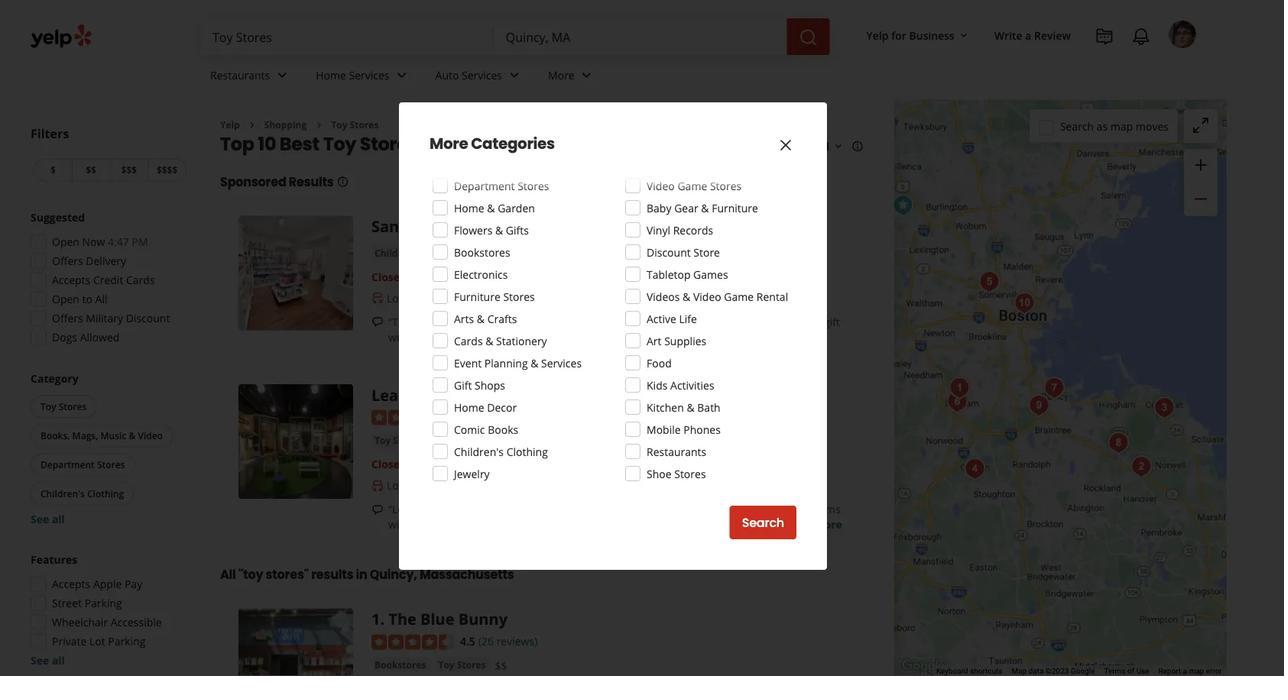 Task type: locate. For each thing, give the bounding box(es) containing it.
to
[[82, 292, 92, 307], [500, 518, 511, 532]]

0 horizontal spatial all
[[95, 292, 107, 307]]

of inside ""love love!! there is not another place like this for kids that i've come across. lots of rooms with different settings to play. the cafe. the grocery"
[[796, 502, 806, 517]]

1 vertical spatial massachusetts
[[420, 567, 514, 584]]

kitchen & bath
[[647, 400, 721, 415]]

bookstores
[[454, 245, 510, 260], [375, 659, 426, 671]]

terms of use
[[1104, 667, 1150, 676]]

reviews) right (26
[[497, 634, 538, 649]]

1 see all button from the top
[[31, 512, 65, 527]]

google
[[1071, 667, 1095, 676]]

furniture stores
[[454, 289, 535, 304]]

more for more categories
[[430, 133, 468, 154]]

2 until from the top
[[409, 457, 432, 472]]

children's for topmost children's clothing button
[[375, 246, 421, 259]]

dogs allowed
[[52, 330, 120, 345]]

& right the music
[[129, 430, 136, 442]]

1 horizontal spatial department stores
[[454, 179, 549, 193]]

a right write
[[1025, 28, 1032, 42]]

for up grocery
[[622, 502, 636, 517]]

toy down 4.5 star rating "image"
[[438, 659, 455, 671]]

24 chevron down v2 image inside home services link
[[393, 66, 411, 84]]

1 closed from the top
[[372, 269, 407, 284]]

services inside "more categories" dialog
[[541, 356, 582, 370]]

yelp left business
[[867, 28, 889, 42]]

terms
[[1104, 667, 1126, 676]]

rental
[[757, 289, 788, 304]]

24 chevron down v2 image inside more link
[[578, 66, 596, 84]]

24 chevron down v2 image
[[273, 66, 291, 84], [393, 66, 411, 84], [505, 66, 524, 84], [578, 66, 596, 84]]

closed up 16 locally owned v2 image
[[372, 457, 407, 472]]

0 horizontal spatial sandbox toy shop image
[[239, 216, 353, 331]]

results
[[311, 567, 353, 584]]

0 vertical spatial parking
[[85, 596, 122, 611]]

yelp for yelp link
[[220, 118, 240, 131]]

parking up wheelchair accessible
[[85, 596, 122, 611]]

bookstores link
[[372, 658, 429, 673]]

16 women owned v2 image
[[535, 292, 547, 304]]

the down like
[[587, 518, 606, 532]]

1 vertical spatial map
[[1189, 667, 1204, 676]]

1 horizontal spatial a
[[1183, 667, 1187, 676]]

services for home services
[[349, 68, 390, 82]]

3 24 chevron down v2 image from the left
[[505, 66, 524, 84]]

toy stores for toy stores button below 4.6 star rating 'image' on the left bottom
[[375, 434, 422, 447]]

projects image
[[1096, 28, 1114, 46]]

business categories element
[[198, 55, 1196, 99]]

search for search as map moves
[[1060, 119, 1094, 134]]

reviews) for (26 reviews)
[[497, 634, 538, 649]]

see all up features on the left bottom of the page
[[31, 512, 65, 527]]

see all down private in the left bottom of the page
[[31, 654, 65, 668]]

& up there on the bottom left
[[460, 479, 468, 493]]

0 horizontal spatial more link
[[445, 330, 473, 344]]

quincy,
[[469, 131, 540, 157], [370, 567, 417, 584]]

toy stores button down category
[[31, 396, 97, 419]]

discount inside "more categories" dialog
[[647, 245, 691, 260]]

1 vertical spatial 10:00
[[435, 457, 462, 472]]

©2023
[[1046, 667, 1069, 676]]

1 horizontal spatial department
[[454, 179, 515, 193]]

all for features
[[52, 654, 65, 668]]

clothing
[[423, 246, 461, 259], [507, 445, 548, 459], [87, 488, 124, 500]]

zoom in image
[[1192, 156, 1210, 174]]

0 horizontal spatial map
[[1111, 119, 1133, 134]]

24 chevron down v2 image for restaurants
[[273, 66, 291, 84]]

1 horizontal spatial for
[[696, 315, 711, 329]]

toy stores link right 16 chevron right v2 icon
[[331, 118, 379, 131]]

1 reviews) from the top
[[497, 410, 538, 424]]

use
[[1137, 667, 1150, 676]]

yelp inside button
[[867, 28, 889, 42]]

2 locally from the top
[[387, 479, 421, 493]]

video right the music
[[138, 430, 163, 442]]

1 closed until 10:00 am tomorrow from the top
[[372, 269, 534, 284]]

offers up dogs
[[52, 311, 83, 326]]

locally up ""the"
[[387, 291, 421, 305]]

am up furniture stores
[[465, 269, 481, 284]]

2 10:00 from the top
[[435, 457, 462, 472]]

1 vertical spatial video
[[693, 289, 721, 304]]

locally owned & operated up there on the bottom left
[[387, 479, 516, 493]]

more inside more link
[[548, 68, 575, 82]]

data
[[1029, 667, 1044, 676]]

of right lots
[[796, 502, 806, 517]]

1 horizontal spatial kids activities
[[647, 378, 715, 393]]

locally owned & operated up arts
[[387, 291, 516, 305]]

2 24 chevron down v2 image from the left
[[393, 66, 411, 84]]

department stores
[[454, 179, 549, 193], [41, 459, 125, 471]]

2 am from the top
[[465, 457, 481, 472]]

1 horizontal spatial children's
[[375, 246, 421, 259]]

results
[[289, 173, 334, 191]]

until for learning
[[409, 457, 432, 472]]

children's inside group
[[41, 488, 85, 500]]

0 vertical spatial map
[[1111, 119, 1133, 134]]

2 see from the top
[[31, 654, 49, 668]]

0 vertical spatial with
[[777, 315, 799, 329]]

1 vertical spatial see all
[[31, 654, 65, 668]]

group
[[1184, 149, 1218, 216], [26, 210, 190, 350], [28, 371, 190, 527], [26, 552, 190, 669]]

category
[[31, 372, 78, 386]]

books
[[488, 422, 518, 437]]

write a review
[[995, 28, 1071, 42]]

0 horizontal spatial children's clothing button
[[31, 483, 134, 506]]

bookstores up electronics
[[454, 245, 510, 260]]

1 horizontal spatial all
[[220, 567, 236, 584]]

& up arts
[[460, 291, 468, 305]]

game up gear on the right
[[678, 179, 707, 193]]

accepts up street
[[52, 577, 90, 592]]

2 offers from the top
[[52, 311, 83, 326]]

closed until 10:00 am tomorrow
[[372, 269, 534, 284], [372, 457, 534, 472]]

cards down the shore's
[[454, 334, 483, 348]]

1 see from the top
[[31, 512, 49, 527]]

1 vertical spatial accepts
[[52, 577, 90, 592]]

department down the books,
[[41, 459, 95, 471]]

furniture down "video game stores"
[[712, 201, 758, 215]]

2 horizontal spatial services
[[541, 356, 582, 370]]

with inside "the south shore's newest toy store where there's something for everyone-all with free gift wrapping!"
[[777, 315, 799, 329]]

activities down (21 at the left bottom of page
[[456, 434, 499, 447]]

closed until 10:00 am tomorrow down kids activities button
[[372, 457, 534, 472]]

kids left comic
[[434, 434, 454, 447]]

0 horizontal spatial search
[[742, 515, 784, 532]]

2 reviews) from the top
[[497, 634, 538, 649]]

2 locally owned & operated from the top
[[387, 479, 516, 493]]

open for open to all
[[52, 292, 79, 307]]

event
[[454, 356, 482, 370]]

1 vertical spatial am
[[465, 457, 481, 472]]

toy stores for toy stores button under flowers & gifts
[[473, 246, 521, 259]]

closed until 10:00 am tomorrow for express
[[372, 457, 534, 472]]

2 see all button from the top
[[31, 654, 65, 668]]

2 vertical spatial children's clothing
[[41, 488, 124, 500]]

to down not
[[500, 518, 511, 532]]

planning
[[485, 356, 528, 370]]

video inside button
[[138, 430, 163, 442]]

1 horizontal spatial of
[[1128, 667, 1135, 676]]

for inside "the south shore's newest toy store where there's something for everyone-all with free gift wrapping!"
[[696, 315, 711, 329]]

quincy, right the near
[[469, 131, 540, 157]]

the down place
[[540, 518, 558, 532]]

best of boston image
[[1010, 288, 1040, 319]]

10:00 down kids activities button
[[435, 457, 462, 472]]

0 vertical spatial bookstores
[[454, 245, 510, 260]]

search as map moves
[[1060, 119, 1169, 134]]

1 horizontal spatial with
[[777, 315, 799, 329]]

1 vertical spatial offers
[[52, 311, 83, 326]]

0 vertical spatial game
[[678, 179, 707, 193]]

4.5
[[460, 634, 475, 649]]

locally for sandbox toy shop
[[387, 291, 421, 305]]

more link
[[536, 55, 608, 99]]

1 vertical spatial locally
[[387, 479, 421, 493]]

all down private in the left bottom of the page
[[52, 654, 65, 668]]

0 vertical spatial sandbox toy shop image
[[239, 216, 353, 331]]

1 vertical spatial furniture
[[454, 289, 501, 304]]

parking down accessible
[[108, 635, 145, 649]]

2 tomorrow from the top
[[484, 457, 534, 472]]

1 10:00 from the top
[[435, 269, 462, 284]]

kids inside button
[[434, 434, 454, 447]]

clothing inside "more categories" dialog
[[507, 445, 548, 459]]

restaurants up shoe stores
[[647, 445, 707, 459]]

more down the shore's
[[445, 330, 473, 344]]

stores up garden
[[518, 179, 549, 193]]

all for category
[[52, 512, 65, 527]]

another
[[509, 502, 549, 517]]

0 horizontal spatial kids
[[434, 434, 454, 447]]

for inside button
[[892, 28, 907, 42]]

1 accepts from the top
[[52, 273, 90, 287]]

1 vertical spatial yelp
[[220, 118, 240, 131]]

1 vertical spatial tomorrow
[[484, 457, 534, 472]]

"the
[[388, 315, 411, 329]]

1 vertical spatial see
[[31, 654, 49, 668]]

0 vertical spatial see all button
[[31, 512, 65, 527]]

for inside ""love love!! there is not another place like this for kids that i've come across. lots of rooms with different settings to play. the cafe. the grocery"
[[622, 502, 636, 517]]

. down that
[[677, 518, 679, 532]]

2 vertical spatial home
[[454, 400, 484, 415]]

1 vertical spatial reviews)
[[497, 634, 538, 649]]

that
[[662, 502, 682, 517]]

auto services
[[435, 68, 502, 82]]

0 vertical spatial kids
[[647, 378, 668, 393]]

0 vertical spatial closed
[[372, 269, 407, 284]]

toy stores down category
[[41, 401, 87, 413]]

owned up south at left
[[423, 291, 457, 305]]

0 vertical spatial 10:00
[[435, 269, 462, 284]]

0 vertical spatial children's
[[375, 246, 421, 259]]

1 vertical spatial closed until 10:00 am tomorrow
[[372, 457, 534, 472]]

bookstores inside "more categories" dialog
[[454, 245, 510, 260]]

& down stationery
[[531, 356, 539, 370]]

1 vertical spatial children's
[[454, 445, 504, 459]]

department up home & garden
[[454, 179, 515, 193]]

stores right shoe
[[674, 467, 706, 481]]

south
[[413, 315, 443, 329]]

clothing down sandbox toy shop
[[423, 246, 461, 259]]

0 vertical spatial search
[[1060, 119, 1094, 134]]

owned for sandbox toy shop
[[423, 291, 457, 305]]

the village toy shop image
[[960, 454, 990, 485]]

1 horizontal spatial discount
[[647, 245, 691, 260]]

children's clothing button down 'department stores' button
[[31, 483, 134, 506]]

accepts apple pay
[[52, 577, 142, 592]]

2 accepts from the top
[[52, 577, 90, 592]]

24 chevron down v2 image for auto services
[[505, 66, 524, 84]]

closed until 10:00 am tomorrow for toy
[[372, 269, 534, 284]]

0 horizontal spatial services
[[349, 68, 390, 82]]

open
[[52, 235, 79, 249], [52, 292, 79, 307]]

cards right credit in the left of the page
[[126, 273, 155, 287]]

24 chevron down v2 image inside auto services link
[[505, 66, 524, 84]]

1 horizontal spatial yelp
[[867, 28, 889, 42]]

1 24 chevron down v2 image from the left
[[273, 66, 291, 84]]

1
[[372, 609, 380, 630]]

10:00 for express
[[435, 457, 462, 472]]

department stores button
[[31, 454, 135, 477]]

group containing category
[[28, 371, 190, 527]]

services
[[349, 68, 390, 82], [462, 68, 502, 82], [541, 356, 582, 370]]

$$$
[[121, 164, 137, 176]]

0 vertical spatial quincy,
[[469, 131, 540, 157]]

buy buy baby image
[[1024, 391, 1055, 421]]

open up dogs
[[52, 292, 79, 307]]

0 vertical spatial a
[[1025, 28, 1032, 42]]

1 vertical spatial see all button
[[31, 654, 65, 668]]

parking
[[85, 596, 122, 611], [108, 635, 145, 649]]

all down "rental"
[[763, 315, 774, 329]]

see for features
[[31, 654, 49, 668]]

1 vertical spatial kids activities
[[434, 434, 499, 447]]

0 vertical spatial all
[[763, 315, 774, 329]]

1 horizontal spatial .
[[677, 518, 679, 532]]

henry bear's park image
[[942, 387, 973, 417]]

group containing features
[[26, 552, 190, 669]]

search inside button
[[742, 515, 784, 532]]

1 tomorrow from the top
[[484, 269, 534, 284]]

& up shop
[[487, 201, 495, 215]]

with
[[777, 315, 799, 329], [388, 518, 410, 532]]

None search field
[[200, 18, 833, 55]]

now
[[82, 235, 105, 249]]

0 horizontal spatial restaurants
[[210, 68, 270, 82]]

all left the "toy
[[220, 567, 236, 584]]

$$
[[86, 164, 96, 176], [495, 658, 507, 673]]

cards
[[126, 273, 155, 287], [454, 334, 483, 348]]

closed for learning
[[372, 457, 407, 472]]

there
[[447, 502, 476, 517]]

0 vertical spatial to
[[82, 292, 92, 307]]

operated for sandbox toy shop
[[471, 291, 516, 305]]

activities inside button
[[456, 434, 499, 447]]

kids activities
[[647, 378, 715, 393], [434, 434, 499, 447]]

women-
[[551, 291, 593, 305]]

all inside group
[[95, 292, 107, 307]]

1 offers from the top
[[52, 254, 83, 268]]

10:00
[[435, 269, 462, 284], [435, 457, 462, 472]]

1 vertical spatial of
[[1128, 667, 1135, 676]]

1 locally owned & operated from the top
[[387, 291, 516, 305]]

1 vertical spatial locally owned & operated
[[387, 479, 516, 493]]

2 horizontal spatial clothing
[[507, 445, 548, 459]]

info icon image
[[690, 291, 703, 304], [690, 291, 703, 304], [644, 479, 657, 491], [644, 479, 657, 491]]

2 vertical spatial for
[[622, 502, 636, 517]]

1 see all from the top
[[31, 512, 65, 527]]

come
[[704, 502, 731, 517]]

see all button up features on the left bottom of the page
[[31, 512, 65, 527]]

open down the suggested at the left top
[[52, 235, 79, 249]]

0 vertical spatial $$
[[86, 164, 96, 176]]

user actions element
[[854, 19, 1218, 113]]

henry bear's park image
[[974, 267, 1005, 297]]

search for search
[[742, 515, 784, 532]]

buttonwood books & toys image
[[1149, 393, 1180, 424]]

like
[[581, 502, 598, 517]]

1 locally from the top
[[387, 291, 421, 305]]

sandbox toy shop image
[[239, 216, 353, 331], [1104, 428, 1134, 459]]

shopping link
[[264, 118, 307, 131]]

1 horizontal spatial bookstores
[[454, 245, 510, 260]]

10:00 down children's clothing link on the left of page
[[435, 269, 462, 284]]

learning express toys & play image
[[888, 190, 919, 221]]

art supplies
[[647, 334, 707, 348]]

2 vertical spatial video
[[138, 430, 163, 442]]

children's down "sandbox"
[[375, 246, 421, 259]]

where
[[570, 315, 601, 329]]

16 locally owned v2 image
[[372, 292, 384, 304]]

books,
[[41, 430, 70, 442]]

locally up "love
[[387, 479, 421, 493]]

1 vertical spatial sandbox toy shop image
[[1104, 428, 1134, 459]]

kids activities link
[[431, 433, 502, 448]]

offers for offers delivery
[[52, 254, 83, 268]]

shopping
[[264, 118, 307, 131]]

1 vertical spatial with
[[388, 518, 410, 532]]

2 vertical spatial children's
[[41, 488, 85, 500]]

the blue bunny image
[[239, 609, 353, 677]]

home services link
[[304, 55, 423, 99]]

0 vertical spatial massachusetts
[[543, 131, 684, 157]]

1 vertical spatial parking
[[108, 635, 145, 649]]

. up 4.5 star rating "image"
[[380, 609, 385, 630]]

children's for the bottommost children's clothing button
[[41, 488, 85, 500]]

more inside "more categories" dialog
[[430, 133, 468, 154]]

everyone-
[[713, 315, 763, 329]]

0 horizontal spatial yelp
[[220, 118, 240, 131]]

1 vertical spatial for
[[696, 315, 711, 329]]

department stores up home & garden
[[454, 179, 549, 193]]

department stores inside "more categories" dialog
[[454, 179, 549, 193]]

restaurants link
[[198, 55, 304, 99]]

home & garden
[[454, 201, 535, 215]]

1 vertical spatial quincy,
[[370, 567, 417, 584]]

discount
[[647, 245, 691, 260], [126, 311, 170, 326]]

electronics
[[454, 267, 508, 282]]

bookstores down 4.5 star rating "image"
[[375, 659, 426, 671]]

1 am from the top
[[465, 269, 481, 284]]

& up there's
[[630, 291, 637, 305]]

1 horizontal spatial kids
[[647, 378, 668, 393]]

search
[[1060, 119, 1094, 134], [742, 515, 784, 532]]

the right the vet.
[[724, 518, 743, 532]]

0 vertical spatial for
[[892, 28, 907, 42]]

am down kids activities link
[[465, 457, 481, 472]]

learning express toys & play image
[[239, 384, 353, 499]]

comic books
[[454, 422, 518, 437]]

10:00 for toy
[[435, 269, 462, 284]]

with inside ""love love!! there is not another place like this for kids that i've come across. lots of rooms with different settings to play. the cafe. the grocery"
[[388, 518, 410, 532]]

1 vertical spatial bookstores
[[375, 659, 426, 671]]

0 horizontal spatial a
[[1025, 28, 1032, 42]]

home inside business categories element
[[316, 68, 346, 82]]

1 horizontal spatial game
[[724, 289, 754, 304]]

a for report
[[1183, 667, 1187, 676]]

until
[[409, 269, 432, 284], [409, 457, 432, 472]]

restaurants up yelp link
[[210, 68, 270, 82]]

video up baby
[[647, 179, 675, 193]]

0 vertical spatial more link
[[445, 330, 473, 344]]

the toy box hanover image
[[1127, 452, 1157, 482]]

2 closed from the top
[[372, 457, 407, 472]]

department inside button
[[41, 459, 95, 471]]

1 vertical spatial until
[[409, 457, 432, 472]]

mobile
[[647, 422, 681, 437]]

accepts up open to all
[[52, 273, 90, 287]]

24 chevron down v2 image inside restaurants link
[[273, 66, 291, 84]]

home for home & garden
[[454, 201, 484, 215]]

& right arts
[[477, 312, 485, 326]]

for up supplies
[[696, 315, 711, 329]]

discount up tabletop
[[647, 245, 691, 260]]

clothing down 'department stores' button
[[87, 488, 124, 500]]

"toy
[[238, 567, 263, 584]]

toy up electronics
[[473, 246, 490, 259]]

home services
[[316, 68, 390, 82]]

with down "love
[[388, 518, 410, 532]]

2 closed until 10:00 am tomorrow from the top
[[372, 457, 534, 472]]

1 until from the top
[[409, 269, 432, 284]]

closed up 16 locally owned v2 icon
[[372, 269, 407, 284]]

2 vertical spatial clothing
[[87, 488, 124, 500]]

ins
[[578, 479, 593, 493]]

zoom out image
[[1192, 190, 1210, 208]]

wheelchair
[[52, 615, 108, 630]]

0 vertical spatial discount
[[647, 245, 691, 260]]

of left use
[[1128, 667, 1135, 676]]

all
[[763, 315, 774, 329], [52, 512, 65, 527], [52, 654, 65, 668]]

allowed
[[80, 330, 120, 345]]

with left free
[[777, 315, 799, 329]]

vinyl records
[[647, 223, 714, 237]]

1 vertical spatial all
[[52, 512, 65, 527]]

more link down the shore's
[[445, 330, 473, 344]]

0 vertical spatial more
[[548, 68, 575, 82]]

more categories dialog
[[0, 0, 1284, 677]]

0 horizontal spatial to
[[82, 292, 92, 307]]

children's inside "more categories" dialog
[[454, 445, 504, 459]]

expand map image
[[1192, 116, 1210, 134]]

1 horizontal spatial cards
[[454, 334, 483, 348]]

2 open from the top
[[52, 292, 79, 307]]

game up everyone-
[[724, 289, 754, 304]]

1 open from the top
[[52, 235, 79, 249]]

see all button down private in the left bottom of the page
[[31, 654, 65, 668]]

1 vertical spatial open
[[52, 292, 79, 307]]

accepts credit cards
[[52, 273, 155, 287]]

4 24 chevron down v2 image from the left
[[578, 66, 596, 84]]

flowers
[[454, 223, 493, 237]]

children's clothing button down "sandbox"
[[372, 245, 464, 261]]

toy stores link
[[331, 118, 379, 131], [470, 245, 524, 261], [372, 433, 425, 448], [435, 658, 489, 673]]

shortcuts
[[970, 667, 1003, 676]]

1 horizontal spatial furniture
[[712, 201, 758, 215]]

1 vertical spatial a
[[1183, 667, 1187, 676]]

clothing down books at left
[[507, 445, 548, 459]]

1 horizontal spatial more
[[548, 68, 575, 82]]

$$ button
[[72, 158, 110, 182]]

children's down 'department stores' button
[[41, 488, 85, 500]]

.
[[677, 518, 679, 532], [380, 609, 385, 630]]

stores down the music
[[97, 459, 125, 471]]

2 see all from the top
[[31, 654, 65, 668]]

tomorrow up furniture stores
[[484, 269, 534, 284]]



Task type: vqa. For each thing, say whether or not it's contained in the screenshot.
Copyright
no



Task type: describe. For each thing, give the bounding box(es) containing it.
& left gifts at the top
[[495, 223, 503, 237]]

the blue bunny link
[[389, 609, 508, 630]]

(26 reviews) link
[[478, 633, 538, 649]]

accessible
[[111, 615, 162, 630]]

sandbox
[[372, 216, 437, 237]]

phones
[[684, 422, 721, 437]]

map data ©2023 google
[[1012, 667, 1095, 676]]

wheelchair accessible
[[52, 615, 162, 630]]

decor
[[487, 400, 517, 415]]

department stores inside 'department stores' button
[[41, 459, 125, 471]]

something
[[640, 315, 693, 329]]

stores down gifts at the top
[[492, 246, 521, 259]]

toy right 16 chevron right v2 icon
[[331, 118, 347, 131]]

search image
[[799, 28, 818, 47]]

(26 reviews)
[[478, 634, 538, 649]]

pay
[[125, 577, 142, 592]]

apple
[[93, 577, 122, 592]]

private lot parking
[[52, 635, 145, 649]]

garden
[[498, 201, 535, 215]]

activities inside "more categories" dialog
[[670, 378, 715, 393]]

toy left shop
[[441, 216, 468, 237]]

16 locally owned v2 image
[[372, 480, 384, 492]]

yelp for business
[[867, 28, 955, 42]]

& left bath
[[687, 400, 695, 415]]

open to all
[[52, 292, 107, 307]]

the down i've
[[682, 518, 701, 532]]

toy inside group
[[41, 401, 56, 413]]

yelp link
[[220, 118, 240, 131]]

& right gear on the right
[[701, 201, 709, 215]]

report
[[1159, 667, 1181, 676]]

bookstores inside button
[[375, 659, 426, 671]]

stores inside button
[[97, 459, 125, 471]]

owned for learning express toys & play
[[423, 479, 457, 493]]

bookstores button
[[372, 658, 429, 673]]

see for category
[[31, 512, 49, 527]]

0 horizontal spatial game
[[678, 179, 707, 193]]

toy
[[523, 315, 539, 329]]

is
[[479, 502, 487, 517]]

report a map error link
[[1159, 667, 1222, 676]]

notifications image
[[1132, 28, 1151, 46]]

2 horizontal spatial video
[[693, 289, 721, 304]]

stores left 16 women owned v2 icon
[[503, 289, 535, 304]]

department inside "more categories" dialog
[[454, 179, 515, 193]]

stores up mags,
[[59, 401, 87, 413]]

owned up there's
[[593, 291, 627, 305]]

4:47
[[108, 235, 129, 249]]

1 horizontal spatial video
[[647, 179, 675, 193]]

more for more
[[548, 68, 575, 82]]

4.5 link
[[460, 633, 475, 649]]

toy up 16 info v2 icon
[[323, 131, 356, 157]]

gift
[[454, 378, 472, 393]]

& left play
[[544, 384, 555, 406]]

0 horizontal spatial furniture
[[454, 289, 501, 304]]

place
[[552, 502, 578, 517]]

videos & video game rental
[[647, 289, 788, 304]]

videos
[[647, 289, 680, 304]]

a for write
[[1025, 28, 1032, 42]]

lots
[[772, 502, 793, 517]]

toy down 4.6 star rating 'image' on the left bottom
[[375, 434, 391, 447]]

sandbox toy shop link
[[372, 216, 509, 237]]

discount store
[[647, 245, 720, 260]]

locally owned & operated for toy
[[387, 291, 516, 305]]

& down arts & crafts
[[486, 334, 493, 348]]

bunny
[[459, 609, 508, 630]]

all "toy stores" results in quincy, massachusetts
[[220, 567, 514, 584]]

home decor
[[454, 400, 517, 415]]

1 horizontal spatial quincy,
[[469, 131, 540, 157]]

cards & stationery
[[454, 334, 547, 348]]

love!!
[[418, 502, 445, 517]]

0 horizontal spatial more
[[445, 330, 473, 344]]

$$ inside button
[[86, 164, 96, 176]]

1 horizontal spatial $$
[[495, 658, 507, 673]]

gift
[[824, 315, 840, 329]]

top 10 best toy stores near quincy, massachusetts
[[220, 131, 684, 157]]

toy stores button down 4.5 on the left of page
[[435, 658, 489, 673]]

0 horizontal spatial cards
[[126, 273, 155, 287]]

reviews) for (21 reviews)
[[497, 410, 538, 424]]

see all button for category
[[31, 512, 65, 527]]

4.5 star rating image
[[372, 635, 454, 650]]

16 info v2 image
[[852, 140, 864, 153]]

offers military discount
[[52, 311, 170, 326]]

24 chevron down v2 image for more
[[578, 66, 596, 84]]

until for sandbox
[[409, 269, 432, 284]]

am for toy
[[465, 269, 481, 284]]

report a map error
[[1159, 667, 1222, 676]]

toy stores link down 4.6 star rating 'image' on the left bottom
[[372, 433, 425, 448]]

group containing suggested
[[26, 210, 190, 350]]

toy stores for toy stores button underneath category
[[41, 401, 87, 413]]

yelp for yelp for business
[[867, 28, 889, 42]]

closed for sandbox
[[372, 269, 407, 284]]

locally owned & operated for express
[[387, 479, 516, 493]]

16 speech v2 image
[[372, 504, 384, 516]]

"love love!! there is not another place like this for kids that i've come across. lots of rooms with different settings to play. the cafe. the grocery
[[388, 502, 841, 532]]

store
[[541, 315, 567, 329]]

stores left the near
[[360, 131, 418, 157]]

toy stores for toy stores button underneath 4.5 on the left of page
[[438, 659, 486, 671]]

in
[[356, 567, 367, 584]]

vinyl
[[647, 223, 671, 237]]

1 horizontal spatial sandbox toy shop image
[[1104, 428, 1134, 459]]

life
[[679, 312, 697, 326]]

kids inside "more categories" dialog
[[647, 378, 668, 393]]

accepts for accepts credit cards
[[52, 273, 90, 287]]

credit
[[93, 273, 123, 287]]

food
[[647, 356, 672, 370]]

stores down 4.5 on the left of page
[[457, 659, 486, 671]]

children's clothing link
[[372, 245, 464, 261]]

0 horizontal spatial massachusetts
[[420, 567, 514, 584]]

& down tabletop games
[[683, 289, 691, 304]]

for for sandbox toy shop
[[696, 315, 711, 329]]

all inside "the south shore's newest toy store where there's something for everyone-all with free gift wrapping!"
[[763, 315, 774, 329]]

24 chevron down v2 image for home services
[[393, 66, 411, 84]]

16 chevron right v2 image
[[313, 119, 325, 131]]

"the south shore's newest toy store where there's something for everyone-all with free gift wrapping!"
[[388, 315, 840, 344]]

toy stores right 16 chevron right v2 icon
[[331, 118, 379, 131]]

toy stores link down 4.5 on the left of page
[[435, 658, 489, 673]]

play
[[559, 384, 591, 406]]

4.6 star rating image
[[372, 410, 454, 426]]

16 info v2 image
[[337, 176, 349, 188]]

see all button for features
[[31, 654, 65, 668]]

tomorrow for shop
[[484, 269, 534, 284]]

restaurants inside business categories element
[[210, 68, 270, 82]]

home for home services
[[316, 68, 346, 82]]

offers for offers military discount
[[52, 311, 83, 326]]

delivery
[[86, 254, 126, 268]]

blue
[[421, 609, 455, 630]]

1 vertical spatial .
[[380, 609, 385, 630]]

suggested
[[31, 210, 85, 225]]

newest
[[484, 315, 520, 329]]

am for express
[[465, 457, 481, 472]]

accepts for accepts apple pay
[[52, 577, 90, 592]]

children's clothing inside "more categories" dialog
[[454, 445, 548, 459]]

the up 4.5 star rating "image"
[[389, 609, 417, 630]]

toy stores link down flowers & gifts
[[470, 245, 524, 261]]

filters
[[31, 125, 69, 142]]

google image
[[898, 657, 949, 677]]

sandbox toy shop
[[372, 216, 509, 237]]

shoe
[[647, 467, 672, 481]]

$$$$
[[157, 164, 178, 176]]

toy stores button down flowers & gifts
[[470, 245, 524, 261]]

gifts
[[506, 223, 529, 237]]

shore's
[[445, 315, 482, 329]]

1 vertical spatial more
[[814, 518, 842, 532]]

yelp for business button
[[861, 21, 976, 49]]

mobile phones
[[647, 422, 721, 437]]

shop
[[472, 216, 509, 237]]

16 chevron right v2 image
[[246, 119, 258, 131]]

as
[[1097, 119, 1108, 134]]

the blue bunny image
[[945, 373, 975, 404]]

learning express toys & play link
[[372, 384, 591, 406]]

for for learning express toys & play
[[622, 502, 636, 517]]

close image
[[777, 136, 795, 154]]

0 horizontal spatial clothing
[[87, 488, 124, 500]]

see all for category
[[31, 512, 65, 527]]

0 vertical spatial children's clothing button
[[372, 245, 464, 261]]

vet.
[[703, 518, 721, 532]]

to inside ""love love!! there is not another place like this for kids that i've come across. lots of rooms with different settings to play. the cafe. the grocery"
[[500, 518, 511, 532]]

see all for features
[[31, 654, 65, 668]]

cards inside "more categories" dialog
[[454, 334, 483, 348]]

1 vertical spatial discount
[[126, 311, 170, 326]]

1 vertical spatial children's clothing button
[[31, 483, 134, 506]]

operated up "active"
[[640, 291, 686, 305]]

map for moves
[[1111, 119, 1133, 134]]

music
[[101, 430, 126, 442]]

more categories
[[430, 133, 555, 154]]

0 vertical spatial children's clothing
[[375, 246, 461, 259]]

to inside group
[[82, 292, 92, 307]]

services for auto services
[[462, 68, 502, 82]]

1 horizontal spatial more link
[[814, 518, 842, 532]]

map region
[[851, 0, 1243, 677]]

moves
[[1136, 119, 1169, 134]]

baby gear & furniture
[[647, 201, 758, 215]]

stores right 16 chevron right v2 icon
[[350, 118, 379, 131]]

(21 reviews)
[[478, 410, 538, 424]]

$$$ button
[[110, 158, 148, 182]]

stores down 4.6 star rating 'image' on the left bottom
[[393, 434, 422, 447]]

women-owned & operated
[[551, 291, 686, 305]]

map for error
[[1189, 667, 1204, 676]]

learning express toys & play
[[372, 384, 591, 406]]

flowers & gifts
[[454, 223, 529, 237]]

kids activities inside "more categories" dialog
[[647, 378, 715, 393]]

sandbox toy shop image
[[1104, 428, 1134, 459]]

open for open now 4:47 pm
[[52, 235, 79, 249]]

books, mags, music & video
[[41, 430, 163, 442]]

0 vertical spatial clothing
[[423, 246, 461, 259]]

terms of use link
[[1104, 667, 1150, 676]]

1 . the blue bunny
[[372, 609, 508, 630]]

16 speech v2 image
[[372, 316, 384, 329]]

home for home decor
[[454, 400, 484, 415]]

kids activities inside button
[[434, 434, 499, 447]]

stores up baby gear & furniture
[[710, 179, 742, 193]]

operated for learning express toys & play
[[471, 479, 516, 493]]

new england comics image
[[1039, 373, 1070, 404]]

review
[[1034, 28, 1071, 42]]

$
[[50, 164, 56, 176]]

keyboard
[[936, 667, 968, 676]]

baby
[[647, 201, 672, 215]]

& inside button
[[129, 430, 136, 442]]

(21 reviews) link
[[478, 408, 538, 425]]

toy stores button down 4.6 star rating 'image' on the left bottom
[[372, 433, 425, 448]]

locally for learning express toys & play
[[387, 479, 421, 493]]

store
[[694, 245, 720, 260]]

restaurants inside "more categories" dialog
[[647, 445, 707, 459]]

cafe.
[[561, 518, 584, 532]]

stores"
[[266, 567, 309, 584]]

bath
[[697, 400, 721, 415]]

16 chevron down v2 image
[[958, 30, 970, 42]]

tomorrow for toys
[[484, 457, 534, 472]]

0 vertical spatial furniture
[[712, 201, 758, 215]]



